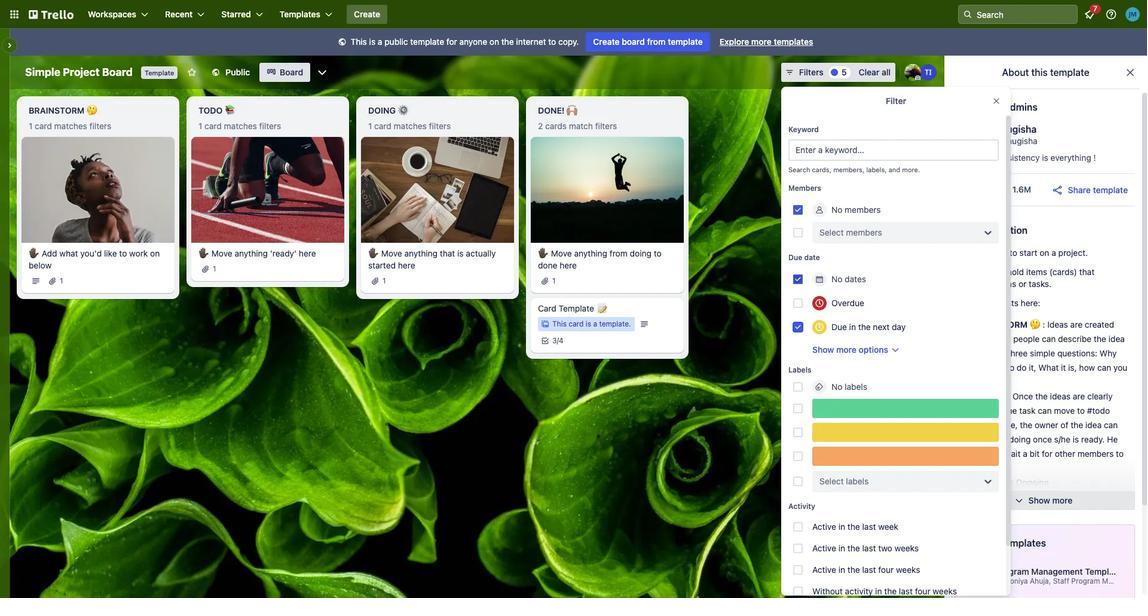Task type: locate. For each thing, give the bounding box(es) containing it.
related
[[965, 538, 999, 549]]

create for create board from template
[[594, 36, 620, 47]]

filters inside brainstorm 🤔 1 card matches filters
[[89, 121, 111, 131]]

✋🏿 move anything that is actually started here link
[[368, 247, 507, 271]]

show down ongoing
[[1029, 495, 1051, 505]]

select for select labels
[[820, 476, 844, 486]]

do left it,
[[1017, 362, 1027, 373]]

0 horizontal spatial create
[[354, 9, 381, 19]]

card
[[35, 121, 52, 131], [205, 121, 222, 131], [375, 121, 392, 131], [569, 319, 584, 328]]

everything
[[1051, 153, 1092, 163]]

share template button
[[1052, 184, 1129, 196]]

✋🏿 inside ✋🏿 add what you'd like to work on below
[[29, 248, 39, 258]]

tasks.
[[1029, 279, 1052, 289]]

0 vertical spatial 🤔
[[87, 105, 97, 115]]

🤔 down project
[[87, 105, 97, 115]]

1 vertical spatial ideas
[[1051, 391, 1071, 401]]

ideas
[[996, 279, 1017, 289], [1051, 391, 1071, 401]]

0 horizontal spatial matches
[[54, 121, 87, 131]]

color: yellow, title: none element
[[813, 423, 1000, 442]]

program management template by soniya ahuja, staff program manager @ br
[[996, 566, 1148, 586]]

can right list
[[992, 267, 1006, 277]]

1 vertical spatial 4
[[559, 336, 564, 345]]

is right the "s/he"
[[1073, 434, 1080, 444]]

is inside ✋🏿 move anything that is actually started here
[[458, 248, 464, 258]]

1 horizontal spatial for
[[1043, 449, 1053, 459]]

1 horizontal spatial 🤔
[[1030, 319, 1041, 330]]

board for board
[[280, 67, 303, 77]]

templates up soniya
[[1002, 538, 1047, 549]]

templates
[[774, 36, 814, 47], [1002, 538, 1047, 549]]

active in the last four weeks
[[813, 565, 921, 575]]

select
[[820, 227, 844, 237], [820, 476, 844, 486]]

last left the week
[[863, 522, 877, 532]]

3 move from the left
[[551, 248, 572, 258]]

on right start at the top of the page
[[1040, 248, 1050, 258]]

: inside the : ideas are created here. here people can describe the idea following three simple questions: why you wish to do it, what it is, how can you do it.
[[1043, 319, 1046, 330]]

soniya
[[1006, 577, 1029, 586]]

0 horizontal spatial board
[[102, 66, 133, 78]]

template right public
[[411, 36, 444, 47]]

2 vertical spatial weeks
[[933, 586, 958, 596]]

✋🏿 inside ✋🏿 move anything that is actually started here
[[368, 248, 379, 258]]

2 vertical spatial members
[[1078, 449, 1114, 459]]

templates up filters
[[774, 36, 814, 47]]

this for this card is a template.
[[553, 319, 567, 328]]

3 active from the top
[[813, 565, 837, 575]]

1 horizontal spatial ⚙️
[[1001, 477, 1012, 488]]

2 matches from the left
[[224, 121, 257, 131]]

1 vertical spatial show
[[1029, 495, 1051, 505]]

board
[[102, 66, 133, 78], [280, 67, 303, 77], [976, 102, 1003, 112]]

labels,
[[867, 166, 887, 173]]

to up also
[[995, 434, 1002, 444]]

program right staff
[[1072, 577, 1101, 586]]

Search field
[[973, 5, 1078, 23]]

consistency
[[993, 153, 1040, 163]]

here right done
[[560, 260, 577, 270]]

filters down brainstorm 🤔 text field
[[89, 121, 111, 131]]

0 horizontal spatial program
[[996, 566, 1030, 577]]

more right 'explore'
[[752, 36, 772, 47]]

in up the show more options
[[850, 322, 857, 332]]

0 vertical spatial show
[[813, 345, 835, 355]]

dmugisha (dmugisha) image
[[956, 124, 986, 154]]

move up of
[[1055, 406, 1076, 416]]

2 vertical spatial are
[[1074, 391, 1086, 401]]

0 vertical spatial brainstorm
[[29, 105, 85, 115]]

move for ✋🏿 move anything from doing to done here
[[551, 248, 572, 258]]

template left @
[[1086, 566, 1122, 577]]

here
[[993, 334, 1012, 344]]

done! inside doing ⚙️ : ongoing done! 🙌🏽 : finished
[[971, 492, 998, 502]]

to right wish
[[1007, 362, 1015, 373]]

0 vertical spatial due
[[789, 253, 803, 262]]

filters for done! 🙌🏽 2 cards match filters
[[596, 121, 617, 131]]

2 move from the left
[[381, 248, 402, 258]]

0 horizontal spatial anything
[[235, 248, 268, 258]]

0 vertical spatial do
[[1017, 362, 1027, 373]]

each
[[957, 267, 976, 277]]

no down the show more options
[[832, 382, 843, 392]]

📚 for todo 📚
[[998, 391, 1009, 401]]

the down task
[[1021, 420, 1033, 430]]

idea up the ready.
[[1086, 420, 1102, 430]]

TODO 📚 text field
[[191, 101, 345, 120]]

1 vertical spatial members
[[847, 227, 883, 237]]

@dmugisha
[[993, 136, 1038, 146]]

labels for no labels
[[845, 382, 868, 392]]

0 horizontal spatial move
[[971, 434, 992, 444]]

that left actually
[[440, 248, 455, 258]]

0 vertical spatial are
[[982, 298, 994, 308]]

1 horizontal spatial here
[[398, 260, 416, 270]]

🙌🏽 left finished
[[1001, 492, 1011, 502]]

here inside ✋🏿 move anything that is actually started here
[[398, 260, 416, 270]]

ideas inside : once the ideas are clearly defined, the task can move to #todo stage. here, the owner of the idea can move to #doing once s/he is ready. he can also wait a bit for other members to join.
[[1051, 391, 1071, 401]]

select up "date" in the top right of the page
[[820, 227, 844, 237]]

1 horizontal spatial due
[[832, 322, 848, 332]]

filters for brainstorm 🤔 1 card matches filters
[[89, 121, 111, 131]]

0 horizontal spatial here
[[299, 248, 316, 258]]

1 ✋🏿 from the left
[[29, 248, 39, 258]]

for left anyone
[[447, 36, 457, 47]]

no for no members
[[832, 205, 843, 215]]

1 vertical spatial brainstorm
[[971, 319, 1028, 330]]

anything
[[235, 248, 268, 258], [405, 248, 438, 258], [575, 248, 608, 258]]

🤔
[[87, 105, 97, 115], [1030, 319, 1041, 330]]

brainstorm down simple project board text box
[[29, 105, 85, 115]]

0 vertical spatial no
[[832, 205, 843, 215]]

📚 for todo 📚 1 card matches filters
[[225, 105, 236, 115]]

0 vertical spatial this
[[351, 36, 367, 47]]

about
[[1003, 67, 1030, 78]]

join.
[[971, 463, 987, 473]]

1 horizontal spatial doing
[[971, 477, 999, 488]]

workspaces
[[88, 9, 136, 19]]

a left public
[[378, 36, 383, 47]]

1 horizontal spatial do
[[1017, 362, 1027, 373]]

board left admins
[[976, 102, 1003, 112]]

active up without
[[813, 565, 837, 575]]

move inside ✋🏿 move anything that is actually started here
[[381, 248, 402, 258]]

0 horizontal spatial simple
[[25, 66, 60, 78]]

template left star or unstar board image
[[145, 69, 174, 77]]

1 horizontal spatial more
[[837, 345, 857, 355]]

1 vertical spatial template
[[559, 303, 595, 313]]

can up he
[[1105, 420, 1119, 430]]

0 vertical spatial 🙌🏽
[[567, 105, 578, 115]]

✋🏿 inside ✋🏿 move anything from doing to done here
[[538, 248, 549, 258]]

doing inside doing ⚙️ : ongoing done! 🙌🏽 : finished
[[971, 477, 999, 488]]

1 vertical spatial for
[[1043, 449, 1053, 459]]

last down active in the last four weeks
[[900, 586, 913, 596]]

🙌🏽 inside done! 🙌🏽 2 cards match filters
[[567, 105, 578, 115]]

brainstorm for brainstorm 🤔
[[971, 319, 1028, 330]]

doing inside doing ⚙️ 1 card matches filters
[[368, 105, 396, 115]]

this right the sm image
[[351, 36, 367, 47]]

anything for that
[[405, 248, 438, 258]]

due in the next day
[[832, 322, 906, 332]]

⚙️ inside doing ⚙️ : ongoing done! 🙌🏽 : finished
[[1001, 477, 1012, 488]]

1 horizontal spatial move
[[1055, 406, 1076, 416]]

ahuja,
[[1031, 577, 1052, 586]]

0 vertical spatial template
[[145, 69, 174, 77]]

show up no labels
[[813, 345, 835, 355]]

card down public button
[[205, 121, 222, 131]]

0 horizontal spatial due
[[789, 253, 803, 262]]

0 horizontal spatial more
[[752, 36, 772, 47]]

simple project board
[[25, 66, 133, 78]]

a left bit
[[1024, 449, 1028, 459]]

0 vertical spatial board
[[622, 36, 645, 47]]

todo up defined,
[[971, 391, 996, 401]]

4 ✋🏿 from the left
[[538, 248, 549, 258]]

last for four
[[863, 565, 877, 575]]

todo inside todo 📚 1 card matches filters
[[199, 105, 223, 115]]

cards
[[546, 121, 567, 131]]

matches down todo 📚 'text box'
[[224, 121, 257, 131]]

there
[[957, 298, 979, 308]]

1 vertical spatial due
[[832, 322, 848, 332]]

in down active in the last week
[[839, 543, 846, 553]]

1 vertical spatial create
[[594, 36, 620, 47]]

0 vertical spatial that
[[440, 248, 455, 258]]

no left dates in the right top of the page
[[832, 274, 843, 284]]

or
[[1019, 279, 1027, 289]]

2 horizontal spatial here
[[560, 260, 577, 270]]

3 no from the top
[[832, 382, 843, 392]]

🤔 inside brainstorm 🤔 1 card matches filters
[[87, 105, 97, 115]]

close popover image
[[992, 96, 1002, 106]]

create for create
[[354, 9, 381, 19]]

explore more templates link
[[713, 32, 821, 51]]

1 no from the top
[[832, 205, 843, 215]]

2 horizontal spatial board
[[976, 102, 1003, 112]]

last for week
[[863, 522, 877, 532]]

to left copy.
[[549, 36, 556, 47]]

you down why
[[1114, 362, 1128, 373]]

1 horizontal spatial 4
[[996, 298, 1002, 308]]

internet
[[516, 36, 546, 47]]

1 vertical spatial this
[[553, 319, 567, 328]]

move inside the "✋🏿 move anything 'ready' here" link
[[212, 248, 233, 258]]

2 filters from the left
[[259, 121, 281, 131]]

active down active in the last week
[[813, 543, 837, 553]]

filters inside doing ⚙️ 1 card matches filters
[[429, 121, 451, 131]]

staff
[[1054, 577, 1070, 586]]

3 matches from the left
[[394, 121, 427, 131]]

ideas down it
[[1051, 391, 1071, 401]]

due date
[[789, 253, 821, 262]]

1 move from the left
[[212, 248, 233, 258]]

1 horizontal spatial simple
[[957, 248, 983, 258]]

2 active from the top
[[813, 543, 837, 553]]

create
[[354, 9, 381, 19], [594, 36, 620, 47]]

filters down todo 📚 'text box'
[[259, 121, 281, 131]]

📝
[[597, 303, 608, 313]]

0 horizontal spatial ideas
[[996, 279, 1017, 289]]

1 horizontal spatial from
[[648, 36, 666, 47]]

1 vertical spatial labels
[[847, 476, 869, 486]]

1 horizontal spatial idea
[[1109, 334, 1126, 344]]

show inside button
[[1029, 495, 1051, 505]]

matches inside todo 📚 1 card matches filters
[[224, 121, 257, 131]]

create board from template link
[[586, 32, 710, 51]]

the down created
[[1095, 334, 1107, 344]]

⚙️ inside doing ⚙️ 1 card matches filters
[[398, 105, 409, 115]]

filters inside todo 📚 1 card matches filters
[[259, 121, 281, 131]]

due up the show more options
[[832, 322, 848, 332]]

describe
[[1059, 334, 1092, 344]]

DOING ⚙️ text field
[[361, 101, 514, 120]]

0 vertical spatial doing
[[368, 105, 396, 115]]

can up simple
[[1043, 334, 1057, 344]]

card inside brainstorm 🤔 1 card matches filters
[[35, 121, 52, 131]]

🤔 for brainstorm 🤔
[[1030, 319, 1041, 330]]

on for ✋🏿 add what you'd like to work on below
[[150, 248, 160, 258]]

4 filters from the left
[[596, 121, 617, 131]]

select up active in the last week
[[820, 476, 844, 486]]

filter
[[886, 96, 907, 106]]

open information menu image
[[1106, 8, 1118, 20]]

back to home image
[[29, 5, 74, 24]]

due for due in the next day
[[832, 322, 848, 332]]

move inside ✋🏿 move anything from doing to done here
[[551, 248, 572, 258]]

template left 'explore'
[[668, 36, 703, 47]]

1 vertical spatial simple
[[957, 248, 983, 258]]

template inside program management template by soniya ahuja, staff program manager @ br
[[1086, 566, 1122, 577]]

more left options
[[837, 345, 857, 355]]

0 horizontal spatial 4
[[559, 336, 564, 345]]

template.
[[600, 319, 631, 328]]

is left everything
[[1043, 153, 1049, 163]]

card for todo 📚 1 card matches filters
[[205, 121, 222, 131]]

0 vertical spatial done!
[[538, 105, 565, 115]]

1 anything from the left
[[235, 248, 268, 258]]

1 vertical spatial idea
[[1086, 420, 1102, 430]]

move
[[212, 248, 233, 258], [381, 248, 402, 258], [551, 248, 572, 258]]

1 vertical spatial 🙌🏽
[[1001, 492, 1011, 502]]

members for select members
[[847, 227, 883, 237]]

here inside the "✋🏿 move anything 'ready' here" link
[[299, 248, 316, 258]]

no for no dates
[[832, 274, 843, 284]]

todo for todo 📚
[[971, 391, 996, 401]]

simple
[[1031, 348, 1056, 358]]

to right doing
[[654, 248, 662, 258]]

todo down public button
[[199, 105, 223, 115]]

1 vertical spatial board
[[985, 248, 1008, 258]]

members up select members
[[845, 205, 881, 215]]

card down card template 📝
[[569, 319, 584, 328]]

2 horizontal spatial matches
[[394, 121, 427, 131]]

anything inside ✋🏿 move anything from doing to done here
[[575, 248, 608, 258]]

🤔 for brainstorm 🤔 1 card matches filters
[[87, 105, 97, 115]]

this up "3 / 4"
[[553, 319, 567, 328]]

select labels
[[820, 476, 869, 486]]

show more options button
[[813, 344, 901, 356]]

card down doing ⚙️ text box
[[375, 121, 392, 131]]

simple left project
[[25, 66, 60, 78]]

board for simple
[[985, 248, 1008, 258]]

a
[[378, 36, 383, 47], [1052, 248, 1057, 258], [594, 319, 598, 328], [1024, 449, 1028, 459]]

on inside ✋🏿 add what you'd like to work on below
[[150, 248, 160, 258]]

filters inside done! 🙌🏽 2 cards match filters
[[596, 121, 617, 131]]

done!
[[538, 105, 565, 115], [971, 492, 998, 502]]

move down stage.
[[971, 434, 992, 444]]

filters down done! 🙌🏽 text field
[[596, 121, 617, 131]]

more for templates
[[752, 36, 772, 47]]

more for options
[[837, 345, 857, 355]]

create inside button
[[354, 9, 381, 19]]

to left #todo
[[1078, 406, 1086, 416]]

card inside todo 📚 1 card matches filters
[[205, 121, 222, 131]]

keyword
[[789, 125, 820, 134]]

4 for are
[[996, 298, 1002, 308]]

idea
[[1109, 334, 1126, 344], [1086, 420, 1102, 430]]

all
[[882, 67, 891, 77]]

2 anything from the left
[[405, 248, 438, 258]]

7 notifications image
[[1083, 7, 1098, 22]]

1 matches from the left
[[54, 121, 87, 131]]

program down related templates
[[996, 566, 1030, 577]]

⚙️ for done!
[[1001, 477, 1012, 488]]

is left public
[[369, 36, 376, 47]]

2 ✋🏿 from the left
[[199, 248, 209, 258]]

clear all button
[[854, 63, 896, 82]]

1 filters from the left
[[89, 121, 111, 131]]

template right the "share"
[[1094, 185, 1129, 195]]

0 vertical spatial todo
[[199, 105, 223, 115]]

: once the ideas are clearly defined, the task can move to #todo stage. here, the owner of the idea can move to #doing once s/he is ready. he can also wait a bit for other members to join.
[[971, 391, 1124, 473]]

3 anything from the left
[[575, 248, 608, 258]]

✋🏿 move anything 'ready' here link
[[199, 247, 337, 259]]

activity
[[846, 586, 874, 596]]

share template
[[1069, 185, 1129, 195]]

1
[[29, 121, 33, 131], [199, 121, 202, 131], [368, 121, 372, 131], [213, 264, 216, 273], [60, 276, 63, 285], [383, 276, 386, 285], [553, 276, 556, 285]]

0 vertical spatial ideas
[[996, 279, 1017, 289]]

last down active in the last two weeks
[[863, 565, 877, 575]]

'ready'
[[270, 248, 297, 258]]

the right of
[[1071, 420, 1084, 430]]

are inside : once the ideas are clearly defined, the task can move to #todo stage. here, the owner of the idea can move to #doing once s/he is ready. he can also wait a bit for other members to join.
[[1074, 391, 1086, 401]]

are up describe
[[1071, 319, 1083, 330]]

stage.
[[971, 420, 995, 430]]

4 for /
[[559, 336, 564, 345]]

@
[[1134, 577, 1141, 586]]

weeks
[[895, 543, 919, 553], [897, 565, 921, 575], [933, 586, 958, 596]]

like
[[104, 248, 117, 258]]

simple inside text box
[[25, 66, 60, 78]]

can up the join.
[[971, 449, 985, 459]]

1 inside brainstorm 🤔 1 card matches filters
[[29, 121, 33, 131]]

1 vertical spatial ⚙️
[[1001, 477, 1012, 488]]

0 vertical spatial members
[[845, 205, 881, 215]]

this member is an admin of this board. image
[[916, 75, 921, 81]]

0 horizontal spatial move
[[212, 248, 233, 258]]

active down the activity
[[813, 522, 837, 532]]

0 vertical spatial move
[[1055, 406, 1076, 416]]

here.
[[971, 334, 991, 344]]

1 vertical spatial doing
[[971, 477, 999, 488]]

workspaces button
[[81, 5, 156, 24]]

in up active in the last two weeks
[[839, 522, 846, 532]]

4 right 3
[[559, 336, 564, 345]]

explore
[[720, 36, 750, 47]]

filters down doing ⚙️ text box
[[429, 121, 451, 131]]

members down no members
[[847, 227, 883, 237]]

1 horizontal spatial 🙌🏽
[[1001, 492, 1011, 502]]

board inside create board from template link
[[622, 36, 645, 47]]

here inside ✋🏿 move anything from doing to done here
[[560, 260, 577, 270]]

the
[[502, 36, 514, 47], [859, 322, 871, 332], [1095, 334, 1107, 344], [1036, 391, 1049, 401], [1005, 406, 1018, 416], [1021, 420, 1033, 430], [1071, 420, 1084, 430], [848, 522, 861, 532], [848, 543, 861, 553], [848, 565, 861, 575], [885, 586, 897, 596]]

filters for todo 📚 1 card matches filters
[[259, 121, 281, 131]]

anything inside ✋🏿 move anything that is actually started here
[[405, 248, 438, 258]]

card for brainstorm 🤔 1 card matches filters
[[35, 121, 52, 131]]

brainstorm inside brainstorm 🤔 1 card matches filters
[[29, 105, 85, 115]]

🙌🏽 up match
[[567, 105, 578, 115]]

1 vertical spatial are
[[1071, 319, 1083, 330]]

here for ✋🏿 move anything that is actually started here
[[398, 260, 416, 270]]

labels down "show more options" button
[[845, 382, 868, 392]]

1 horizontal spatial done!
[[971, 492, 998, 502]]

0 vertical spatial active
[[813, 522, 837, 532]]

1 vertical spatial active
[[813, 543, 837, 553]]

on for this is a public template for anyone on the internet to copy.
[[490, 36, 499, 47]]

active for active in the last four weeks
[[813, 565, 837, 575]]

to inside ✋🏿 move anything from doing to done here
[[654, 248, 662, 258]]

0 horizontal spatial 🙌🏽
[[567, 105, 578, 115]]

0 horizontal spatial brainstorm
[[29, 105, 85, 115]]

no labels
[[832, 382, 868, 392]]

once
[[1034, 434, 1053, 444]]

1 horizontal spatial on
[[490, 36, 499, 47]]

matches inside brainstorm 🤔 1 card matches filters
[[54, 121, 87, 131]]

1 vertical spatial weeks
[[897, 565, 921, 575]]

card inside doing ⚙️ 1 card matches filters
[[375, 121, 392, 131]]

ideas inside each list can hold items (cards) that represent ideas or tasks.
[[996, 279, 1017, 289]]

2 horizontal spatial move
[[551, 248, 572, 258]]

1 vertical spatial todo
[[971, 391, 996, 401]]

Enter a keyword… text field
[[789, 139, 1000, 161]]

wish
[[988, 362, 1005, 373]]

3 filters from the left
[[429, 121, 451, 131]]

that inside each list can hold items (cards) that represent ideas or tasks.
[[1080, 267, 1095, 277]]

do left it.
[[971, 377, 981, 387]]

(cards)
[[1050, 267, 1078, 277]]

0 horizontal spatial idea
[[1086, 420, 1102, 430]]

0 vertical spatial four
[[879, 565, 894, 575]]

🙌🏽 inside doing ⚙️ : ongoing done! 🙌🏽 : finished
[[1001, 492, 1011, 502]]

related templates
[[965, 538, 1047, 549]]

idea up why
[[1109, 334, 1126, 344]]

✋🏿 for ✋🏿 move anything 'ready' here
[[199, 248, 209, 258]]

doing
[[368, 105, 396, 115], [971, 477, 999, 488]]

hold
[[1008, 267, 1025, 277]]

📚 inside todo 📚 1 card matches filters
[[225, 105, 236, 115]]

more inside button
[[837, 345, 857, 355]]

DONE! 🙌🏽 text field
[[531, 101, 684, 120]]

3 ✋🏿 from the left
[[368, 248, 379, 258]]

2 vertical spatial more
[[1053, 495, 1073, 505]]

started
[[368, 260, 396, 270]]

matches inside doing ⚙️ 1 card matches filters
[[394, 121, 427, 131]]

active in the last week
[[813, 522, 899, 532]]

consistency is everything !
[[993, 153, 1097, 163]]

active for active in the last week
[[813, 522, 837, 532]]

matches down doing ⚙️ text box
[[394, 121, 427, 131]]

public
[[226, 67, 250, 77]]

1 vertical spatial do
[[971, 377, 981, 387]]

0 horizontal spatial this
[[351, 36, 367, 47]]

2 select from the top
[[820, 476, 844, 486]]

template up 'this card is a template.'
[[559, 303, 595, 313]]

more
[[752, 36, 772, 47], [837, 345, 857, 355], [1053, 495, 1073, 505]]

0 horizontal spatial todo
[[199, 105, 223, 115]]

2 vertical spatial template
[[1086, 566, 1122, 577]]

due
[[789, 253, 803, 262], [832, 322, 848, 332]]

no members
[[832, 205, 881, 215]]

in for active in the last four weeks
[[839, 565, 846, 575]]

without activity in the last four weeks
[[813, 586, 958, 596]]

is inside : once the ideas are clearly defined, the task can move to #todo stage. here, the owner of the idea can move to #doing once s/he is ready. he can also wait a bit for other members to join.
[[1073, 434, 1080, 444]]

can up owner
[[1039, 406, 1052, 416]]

search cards, members, labels, and more.
[[789, 166, 921, 173]]

the left internet
[[502, 36, 514, 47]]

1 active from the top
[[813, 522, 837, 532]]

brainstorm
[[29, 105, 85, 115], [971, 319, 1028, 330]]

0 vertical spatial 📚
[[225, 105, 236, 115]]

0 horizontal spatial 🤔
[[87, 105, 97, 115]]

ideas down hold in the right top of the page
[[996, 279, 1017, 289]]

📚 down public button
[[225, 105, 236, 115]]

simple
[[25, 66, 60, 78], [957, 248, 983, 258]]

4 left 'lists' on the right of the page
[[996, 298, 1002, 308]]

1 horizontal spatial show
[[1029, 495, 1051, 505]]

1 horizontal spatial anything
[[405, 248, 438, 258]]

0 horizontal spatial on
[[150, 248, 160, 258]]

2 no from the top
[[832, 274, 843, 284]]

1 horizontal spatial board
[[985, 248, 1008, 258]]

⚙️ for matches
[[398, 105, 409, 115]]

last left two
[[863, 543, 877, 553]]

are left clearly at the right of page
[[1074, 391, 1086, 401]]

is down card template 📝
[[586, 319, 592, 328]]

1 horizontal spatial create
[[594, 36, 620, 47]]

show inside button
[[813, 345, 835, 355]]

search image
[[964, 10, 973, 19]]

1 vertical spatial from
[[610, 248, 628, 258]]

0 vertical spatial weeks
[[895, 543, 919, 553]]

more right finished
[[1053, 495, 1073, 505]]

more inside button
[[1053, 495, 1073, 505]]

is left actually
[[458, 248, 464, 258]]

: left once
[[1009, 391, 1011, 401]]

card
[[538, 303, 557, 313]]

1 select from the top
[[820, 227, 844, 237]]

0 horizontal spatial done!
[[538, 105, 565, 115]]

labels up active in the last week
[[847, 476, 869, 486]]

here right started
[[398, 260, 416, 270]]



Task type: vqa. For each thing, say whether or not it's contained in the screenshot.
✋🏿 Move anything that is actually started here's Move
yes



Task type: describe. For each thing, give the bounding box(es) containing it.
in for active in the last week
[[839, 522, 846, 532]]

that inside ✋🏿 move anything that is actually started here
[[440, 248, 455, 258]]

cards,
[[813, 166, 832, 173]]

card for doing ⚙️ 1 card matches filters
[[375, 121, 392, 131]]

templates button
[[273, 5, 340, 24]]

represent
[[957, 279, 994, 289]]

actually
[[466, 248, 496, 258]]

anything for 'ready'
[[235, 248, 268, 258]]

: left ongoing
[[1012, 477, 1015, 488]]

doing for doing ⚙️ 1 card matches filters
[[368, 105, 396, 115]]

: inside : once the ideas are clearly defined, the task can move to #todo stage. here, the owner of the idea can move to #doing once s/he is ready. he can also wait a bit for other members to join.
[[1009, 391, 1011, 401]]

a down 📝
[[594, 319, 598, 328]]

template right this
[[1051, 67, 1090, 78]]

task
[[1020, 406, 1036, 416]]

match
[[569, 121, 593, 131]]

a left project.
[[1052, 248, 1057, 258]]

dmugisha (dmugisha) image
[[905, 64, 922, 81]]

without
[[813, 586, 843, 596]]

the right once
[[1036, 391, 1049, 401]]

matches for 🤔
[[54, 121, 87, 131]]

#doing
[[1005, 434, 1031, 444]]

in right activity
[[876, 586, 883, 596]]

board for create
[[622, 36, 645, 47]]

create board from template
[[594, 36, 703, 47]]

dmugisha @dmugisha
[[993, 124, 1038, 146]]

0 horizontal spatial template
[[145, 69, 174, 77]]

idea inside : once the ideas are clearly defined, the task can move to #todo stage. here, the owner of the idea can move to #doing once s/he is ready. he can also wait a bit for other members to join.
[[1086, 420, 1102, 430]]

doing for doing ⚙️ : ongoing done! 🙌🏽 : finished
[[971, 477, 999, 488]]

todo for todo 📚 1 card matches filters
[[199, 105, 223, 115]]

recent button
[[158, 5, 212, 24]]

doing ⚙️ 1 card matches filters
[[368, 105, 451, 131]]

✋🏿 for ✋🏿 move anything that is actually started here
[[368, 248, 379, 258]]

following
[[971, 348, 1006, 358]]

move for ✋🏿 move anything 'ready' here
[[212, 248, 233, 258]]

the down active in the last week
[[848, 543, 861, 553]]

matches for 📚
[[224, 121, 257, 131]]

activity
[[789, 502, 816, 511]]

ongoing
[[1017, 477, 1050, 488]]

why
[[1100, 348, 1118, 358]]

for inside : once the ideas are clearly defined, the task can move to #todo stage. here, the owner of the idea can move to #doing once s/he is ready. he can also wait a bit for other members to join.
[[1043, 449, 1053, 459]]

2 you from the left
[[1114, 362, 1128, 373]]

card template 📝 link
[[538, 302, 677, 314]]

2 horizontal spatial on
[[1040, 248, 1050, 258]]

color: green, title: none element
[[813, 399, 1000, 418]]

the inside the : ideas are created here. here people can describe the idea following three simple questions: why you wish to do it, what it is, how can you do it.
[[1095, 334, 1107, 344]]

1 inside doing ⚙️ 1 card matches filters
[[368, 121, 372, 131]]

board for board admins
[[976, 102, 1003, 112]]

questions:
[[1058, 348, 1098, 358]]

weeks for active in the last two weeks
[[895, 543, 919, 553]]

0 vertical spatial templates
[[774, 36, 814, 47]]

3
[[553, 336, 557, 345]]

simple for simple project board
[[25, 66, 60, 78]]

clear
[[859, 67, 880, 77]]

done
[[538, 260, 558, 270]]

no for no labels
[[832, 382, 843, 392]]

card template 📝
[[538, 303, 608, 313]]

done! inside done! 🙌🏽 2 cards match filters
[[538, 105, 565, 115]]

1 horizontal spatial program
[[1072, 577, 1101, 586]]

1 horizontal spatial four
[[916, 586, 931, 596]]

active for active in the last two weeks
[[813, 543, 837, 553]]

0 vertical spatial from
[[648, 36, 666, 47]]

are inside the : ideas are created here. here people can describe the idea following three simple questions: why you wish to do it, what it is, how can you do it.
[[1071, 319, 1083, 330]]

lists
[[1004, 298, 1019, 308]]

search
[[789, 166, 811, 173]]

explore more templates
[[720, 36, 814, 47]]

Board name text field
[[19, 63, 139, 82]]

1 you from the left
[[971, 362, 985, 373]]

members for no members
[[845, 205, 881, 215]]

brainstorm for brainstorm 🤔 1 card matches filters
[[29, 105, 85, 115]]

also
[[988, 449, 1003, 459]]

members inside : once the ideas are clearly defined, the task can move to #todo stage. here, the owner of the idea can move to #doing once s/he is ready. he can also wait a bit for other members to join.
[[1078, 449, 1114, 459]]

last for two
[[863, 543, 877, 553]]

0 horizontal spatial four
[[879, 565, 894, 575]]

move for ✋🏿 move anything that is actually started here
[[381, 248, 402, 258]]

simple for simple board to start on a project.
[[957, 248, 983, 258]]

date
[[805, 253, 821, 262]]

it,
[[1030, 362, 1037, 373]]

show for show more
[[1029, 495, 1051, 505]]

✋🏿 add what you'd like to work on below
[[29, 248, 160, 270]]

labels
[[789, 365, 812, 374]]

0 vertical spatial for
[[447, 36, 457, 47]]

1 vertical spatial move
[[971, 434, 992, 444]]

members,
[[834, 166, 865, 173]]

show more options
[[813, 345, 889, 355]]

the up here,
[[1005, 406, 1018, 416]]

1.6m
[[1013, 184, 1032, 194]]

copy.
[[559, 36, 579, 47]]

✋🏿 add what you'd like to work on below link
[[29, 247, 167, 271]]

project.
[[1059, 248, 1089, 258]]

of
[[1061, 420, 1069, 430]]

to down he
[[1117, 449, 1124, 459]]

other
[[1056, 449, 1076, 459]]

star or unstar board image
[[187, 68, 197, 77]]

here for ✋🏿 move anything from doing to done here
[[560, 260, 577, 270]]

color: orange, title: none element
[[813, 447, 1000, 466]]

public
[[385, 36, 408, 47]]

✋🏿 for ✋🏿 add what you'd like to work on below
[[29, 248, 39, 258]]

todo 📚 1 card matches filters
[[199, 105, 281, 131]]

idea inside the : ideas are created here. here people can describe the idea following three simple questions: why you wish to do it, what it is, how can you do it.
[[1109, 334, 1126, 344]]

create button
[[347, 5, 388, 24]]

options
[[859, 345, 889, 355]]

select for select members
[[820, 227, 844, 237]]

: left finished
[[1011, 492, 1014, 502]]

created
[[1086, 319, 1115, 330]]

simple board to start on a project.
[[957, 248, 1089, 258]]

to left start at the top of the page
[[1010, 248, 1018, 258]]

1 inside todo 📚 1 card matches filters
[[199, 121, 202, 131]]

: ideas are created here. here people can describe the idea following three simple questions: why you wish to do it, what it is, how can you do it.
[[971, 319, 1128, 387]]

bit
[[1030, 449, 1040, 459]]

templates
[[280, 9, 321, 19]]

1 vertical spatial templates
[[1002, 538, 1047, 549]]

show for show more options
[[813, 345, 835, 355]]

the right activity
[[885, 586, 897, 596]]

what
[[1039, 362, 1060, 373]]

✋🏿 for ✋🏿 move anything from doing to done here
[[538, 248, 549, 258]]

customize views image
[[317, 66, 329, 78]]

by
[[996, 577, 1004, 586]]

can inside each list can hold items (cards) that represent ideas or tasks.
[[992, 267, 1006, 277]]

filters for doing ⚙️ 1 card matches filters
[[429, 121, 451, 131]]

a inside : once the ideas are clearly defined, the task can move to #todo stage. here, the owner of the idea can move to #doing once s/he is ready. he can also wait a bit for other members to join.
[[1024, 449, 1028, 459]]

list
[[978, 267, 989, 277]]

in for active in the last two weeks
[[839, 543, 846, 553]]

ready.
[[1082, 434, 1106, 444]]

the up active in the last two weeks
[[848, 522, 861, 532]]

doing
[[630, 248, 652, 258]]

3 / 4
[[553, 336, 564, 345]]

trello inspiration (inspiringtaco) image
[[921, 64, 937, 81]]

project
[[63, 66, 100, 78]]

from inside ✋🏿 move anything from doing to done here
[[610, 248, 628, 258]]

this card is a template.
[[553, 319, 631, 328]]

labels for select labels
[[847, 476, 869, 486]]

board admins
[[976, 102, 1038, 112]]

the up activity
[[848, 565, 861, 575]]

s/he
[[1055, 434, 1071, 444]]

BRAINSTORM 🤔 text field
[[22, 101, 175, 120]]

primary element
[[0, 0, 1148, 29]]

✋🏿 move anything 'ready' here
[[199, 248, 316, 258]]

ideas
[[1048, 319, 1069, 330]]

he
[[1108, 434, 1119, 444]]

management
[[1032, 566, 1084, 577]]

board inside text box
[[102, 66, 133, 78]]

dates
[[845, 274, 867, 284]]

three
[[1008, 348, 1028, 358]]

the left next
[[859, 322, 871, 332]]

jeremy miller (jeremymiller198) image
[[1126, 7, 1141, 22]]

show more
[[1029, 495, 1073, 505]]

weeks for active in the last four weeks
[[897, 565, 921, 575]]

anything for from
[[575, 248, 608, 258]]

brainstorm 🤔 1 card matches filters
[[29, 105, 111, 131]]

and
[[889, 166, 901, 173]]

to inside the : ideas are created here. here people can describe the idea following three simple questions: why you wish to do it, what it is, how can you do it.
[[1007, 362, 1015, 373]]

add
[[42, 248, 57, 258]]

each list can hold items (cards) that represent ideas or tasks.
[[957, 267, 1095, 289]]

this for this is a public template for anyone on the internet to copy.
[[351, 36, 367, 47]]

there are 4 lists here:
[[957, 298, 1041, 308]]

starred button
[[214, 5, 270, 24]]

matches for ⚙️
[[394, 121, 427, 131]]

2
[[538, 121, 543, 131]]

due for due date
[[789, 253, 803, 262]]

share
[[1069, 185, 1092, 195]]

template inside button
[[1094, 185, 1129, 195]]

in for due in the next day
[[850, 322, 857, 332]]

sm image
[[337, 36, 348, 48]]

to inside ✋🏿 add what you'd like to work on below
[[119, 248, 127, 258]]

what
[[59, 248, 78, 258]]

people
[[1014, 334, 1040, 344]]

no dates
[[832, 274, 867, 284]]

anyone
[[460, 36, 488, 47]]

can down why
[[1098, 362, 1112, 373]]



